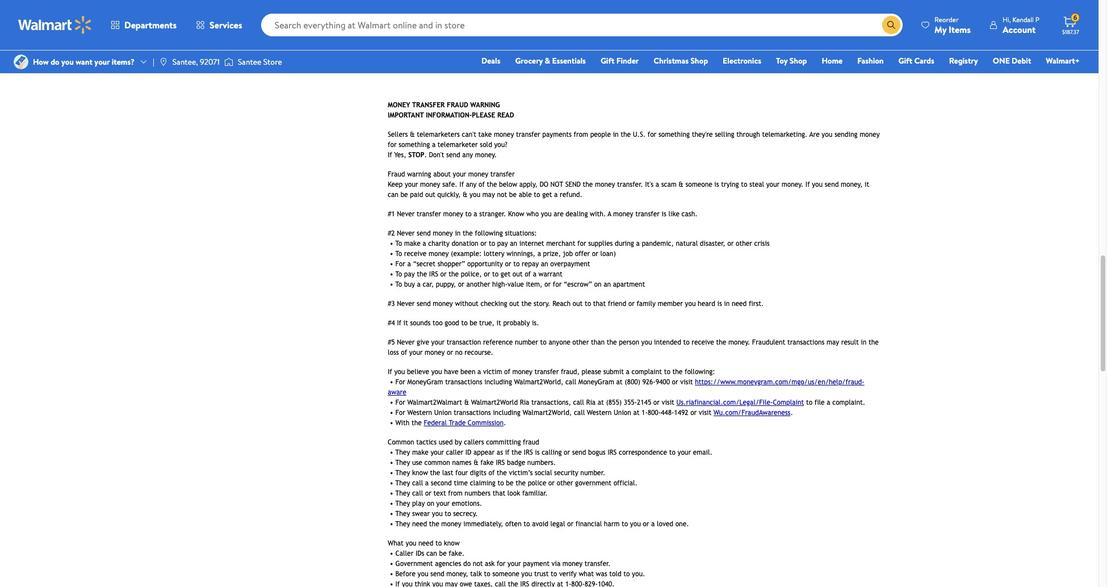 Task type: describe. For each thing, give the bounding box(es) containing it.
grocery
[[515, 55, 543, 66]]

essentials
[[552, 55, 586, 66]]

hi,
[[1003, 14, 1011, 24]]

shop for christmas shop
[[691, 55, 708, 66]]

 image for santee store
[[224, 56, 233, 68]]

fashion
[[858, 55, 884, 66]]

departments
[[124, 19, 177, 31]]

6 $187.37
[[1063, 13, 1080, 36]]

do
[[51, 56, 59, 68]]

want
[[76, 56, 93, 68]]

gift for gift finder
[[601, 55, 615, 66]]

services
[[210, 19, 242, 31]]

electronics
[[723, 55, 762, 66]]

p
[[1036, 14, 1040, 24]]

home
[[822, 55, 843, 66]]

grocery & essentials link
[[510, 55, 591, 67]]

reorder my items
[[935, 14, 971, 35]]

debit
[[1012, 55, 1032, 66]]

|
[[153, 56, 154, 68]]

search icon image
[[887, 20, 896, 30]]

toy shop link
[[771, 55, 812, 67]]

santee,
[[173, 56, 198, 68]]

hi, kendall p account
[[1003, 14, 1040, 35]]

your
[[94, 56, 110, 68]]

toy shop
[[776, 55, 807, 66]]

departments button
[[101, 11, 186, 39]]

santee
[[238, 56, 261, 68]]

deals
[[482, 55, 501, 66]]

walmart+ link
[[1041, 55, 1085, 67]]

one debit link
[[988, 55, 1037, 67]]

santee store
[[238, 56, 282, 68]]

walmart image
[[18, 16, 92, 34]]

home link
[[817, 55, 848, 67]]

registry link
[[944, 55, 983, 67]]

how do you want your items?
[[33, 56, 135, 68]]

gift finder
[[601, 55, 639, 66]]

finder
[[617, 55, 639, 66]]

gift cards
[[899, 55, 935, 66]]

christmas
[[654, 55, 689, 66]]



Task type: locate. For each thing, give the bounding box(es) containing it.
grocery & essentials
[[515, 55, 586, 66]]

0 horizontal spatial gift
[[601, 55, 615, 66]]

 image
[[14, 55, 28, 69], [224, 56, 233, 68], [159, 57, 168, 66]]

you
[[61, 56, 74, 68]]

items
[[949, 23, 971, 35]]

2 horizontal spatial  image
[[224, 56, 233, 68]]

$187.37
[[1063, 28, 1080, 36]]

how
[[33, 56, 49, 68]]

2 shop from the left
[[790, 55, 807, 66]]

registry
[[949, 55, 978, 66]]

walmart+
[[1046, 55, 1080, 66]]

gift
[[601, 55, 615, 66], [899, 55, 913, 66]]

 image for santee, 92071
[[159, 57, 168, 66]]

2 gift from the left
[[899, 55, 913, 66]]

one
[[993, 55, 1010, 66]]

Walmart Site-Wide search field
[[261, 14, 903, 36]]

1 horizontal spatial shop
[[790, 55, 807, 66]]

gift inside gift cards link
[[899, 55, 913, 66]]

 image left how at the left top of page
[[14, 55, 28, 69]]

 image for how do you want your items?
[[14, 55, 28, 69]]

christmas shop link
[[649, 55, 713, 67]]

92071
[[200, 56, 220, 68]]

store
[[263, 56, 282, 68]]

&
[[545, 55, 550, 66]]

1 horizontal spatial  image
[[159, 57, 168, 66]]

 image right '|'
[[159, 57, 168, 66]]

cards
[[915, 55, 935, 66]]

 image right 92071
[[224, 56, 233, 68]]

gift for gift cards
[[899, 55, 913, 66]]

account
[[1003, 23, 1036, 35]]

1 horizontal spatial gift
[[899, 55, 913, 66]]

kendall
[[1013, 14, 1034, 24]]

shop for toy shop
[[790, 55, 807, 66]]

deals link
[[476, 55, 506, 67]]

0 horizontal spatial shop
[[691, 55, 708, 66]]

gift left finder on the top right
[[601, 55, 615, 66]]

reorder
[[935, 14, 959, 24]]

gift inside gift finder 'link'
[[601, 55, 615, 66]]

fashion link
[[853, 55, 889, 67]]

1 shop from the left
[[691, 55, 708, 66]]

shop
[[691, 55, 708, 66], [790, 55, 807, 66]]

services button
[[186, 11, 252, 39]]

shop right the toy
[[790, 55, 807, 66]]

my
[[935, 23, 947, 35]]

shop right christmas
[[691, 55, 708, 66]]

6
[[1074, 13, 1077, 22]]

electronics link
[[718, 55, 767, 67]]

1 gift from the left
[[601, 55, 615, 66]]

gift left cards
[[899, 55, 913, 66]]

toy
[[776, 55, 788, 66]]

gift finder link
[[596, 55, 644, 67]]

Search search field
[[261, 14, 903, 36]]

items?
[[112, 56, 135, 68]]

0 horizontal spatial  image
[[14, 55, 28, 69]]

christmas shop
[[654, 55, 708, 66]]

santee, 92071
[[173, 56, 220, 68]]

one debit
[[993, 55, 1032, 66]]

gift cards link
[[894, 55, 940, 67]]



Task type: vqa. For each thing, say whether or not it's contained in the screenshot.
Debit
yes



